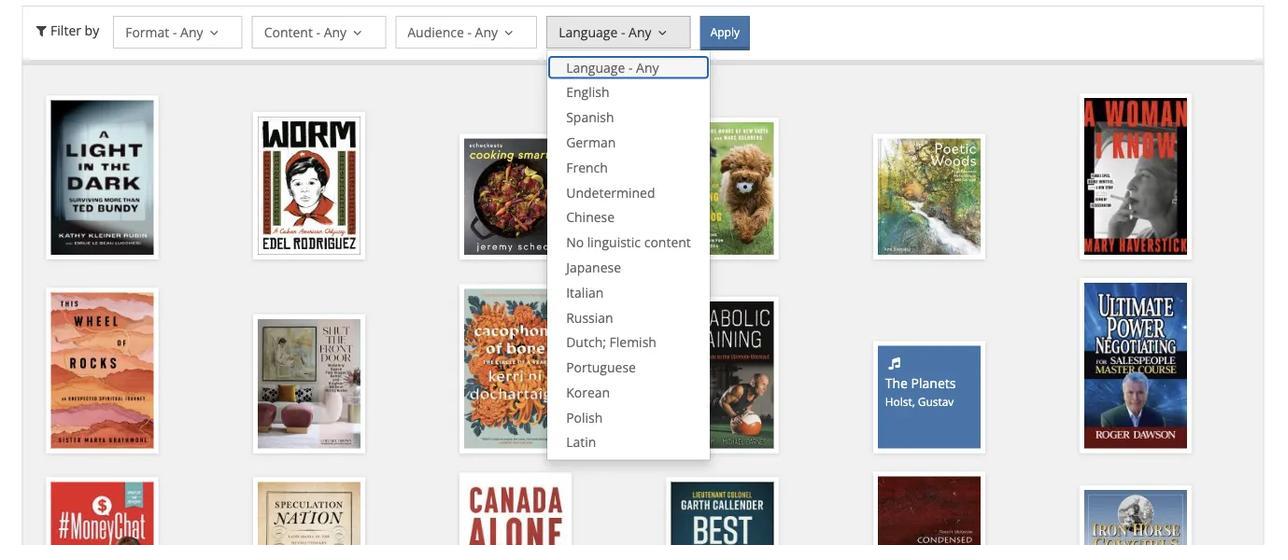 Task type: describe. For each thing, give the bounding box(es) containing it.
audience - any button
[[396, 16, 537, 49]]

- for content - any
[[316, 23, 321, 41]]

latin
[[566, 434, 597, 452]]

japanese link
[[548, 255, 710, 280]]

a woman i know image
[[1085, 98, 1188, 255]]

japanese
[[566, 259, 621, 276]]

holst,
[[886, 395, 916, 410]]

polish link
[[548, 405, 710, 431]]

the planets holst, gustav
[[886, 374, 956, 410]]

apply
[[711, 24, 740, 40]]

spanish link
[[548, 105, 710, 130]]

language - any english spanish german french undetermined chinese no linguistic content japanese italian russian dutch; flemish portuguese korean polish latin
[[566, 58, 691, 452]]

italian
[[566, 284, 604, 301]]

- for audience - any
[[468, 23, 472, 41]]

dutch; flemish link
[[548, 330, 710, 355]]

no linguistic content link
[[548, 230, 710, 255]]

german
[[566, 133, 616, 151]]

korean
[[566, 384, 610, 401]]

dutch;
[[566, 334, 606, 351]]

this wheel of rocks image
[[51, 293, 154, 449]]

cacophony of bone image
[[465, 289, 567, 449]]

italian link
[[548, 280, 710, 305]]

a light in the dark image
[[51, 100, 154, 255]]

french link
[[548, 155, 710, 180]]

filter by
[[51, 21, 99, 39]]

the joy of playing with your dog image
[[671, 122, 774, 255]]

- for format - any
[[173, 23, 177, 41]]

- for language - any
[[621, 23, 626, 41]]

the
[[886, 374, 908, 392]]

flemish
[[610, 334, 657, 351]]

language - any button
[[547, 16, 691, 49]]

chinese
[[566, 209, 615, 226]]

by
[[85, 21, 99, 39]]

polish
[[566, 409, 603, 427]]

metabolic training image
[[671, 302, 774, 449]]

planets
[[912, 374, 956, 392]]

german link
[[548, 130, 710, 155]]

audience
[[408, 23, 464, 41]]

best possible outcome image
[[671, 483, 774, 546]]

apply button
[[701, 16, 750, 50]]

portuguese
[[566, 359, 636, 376]]

portuguese link
[[548, 355, 710, 380]]

no
[[566, 234, 584, 251]]

any for language - any
[[629, 23, 652, 41]]



Task type: locate. For each thing, give the bounding box(es) containing it.
-
[[173, 23, 177, 41], [316, 23, 321, 41], [468, 23, 472, 41], [621, 23, 626, 41], [629, 58, 633, 76]]

russian link
[[548, 305, 710, 330]]

spanish
[[566, 108, 614, 126]]

format - any button
[[113, 16, 243, 49]]

cooking smarter image
[[465, 139, 567, 255]]

content - any button
[[252, 16, 386, 49]]

undetermined link
[[548, 180, 710, 205]]

- right content
[[316, 23, 321, 41]]

undetermined
[[566, 183, 655, 201]]

language - any
[[559, 23, 652, 41]]

- up language - any link
[[621, 23, 626, 41]]

korean link
[[548, 380, 710, 405]]

format
[[125, 23, 169, 41]]

worm image
[[258, 117, 361, 255]]

language up language - any link
[[559, 23, 618, 41]]

content - any
[[264, 23, 347, 41]]

iron horse cowgirls image
[[1085, 491, 1188, 546]]

any inside "dropdown button"
[[629, 23, 652, 41]]

any inside language - any english spanish german french undetermined chinese no linguistic content japanese italian russian dutch; flemish portuguese korean polish latin
[[636, 58, 659, 76]]

any for format - any
[[180, 23, 203, 41]]

language - any link
[[548, 55, 710, 80]]

filter image
[[32, 21, 51, 39]]

any up language - any link
[[629, 23, 652, 41]]

- inside language - any english spanish german french undetermined chinese no linguistic content japanese italian russian dutch; flemish portuguese korean polish latin
[[629, 58, 633, 76]]

language for language - any
[[559, 23, 618, 41]]

#moneychat image
[[51, 483, 154, 546]]

russian
[[566, 309, 614, 326]]

chinese link
[[548, 205, 710, 230]]

language inside language - any english spanish german french undetermined chinese no linguistic content japanese italian russian dutch; flemish portuguese korean polish latin
[[566, 58, 625, 76]]

poetic woods image
[[878, 139, 981, 255]]

- right audience on the left top of the page
[[468, 23, 472, 41]]

1 vertical spatial language
[[566, 58, 625, 76]]

any
[[180, 23, 203, 41], [324, 23, 347, 41], [475, 23, 498, 41], [629, 23, 652, 41], [636, 58, 659, 76]]

latin link
[[548, 431, 710, 456]]

linguistic
[[588, 234, 641, 251]]

language for language - any english spanish german french undetermined chinese no linguistic content japanese italian russian dutch; flemish portuguese korean polish latin
[[566, 58, 625, 76]]

language up english
[[566, 58, 625, 76]]

any up the english link
[[636, 58, 659, 76]]

any right format
[[180, 23, 203, 41]]

- up the english link
[[629, 58, 633, 76]]

filter
[[51, 21, 81, 39]]

speculation nation image
[[258, 483, 361, 546]]

any right content
[[324, 23, 347, 41]]

english
[[566, 83, 610, 101]]

ultimate power negotiating for salespeople master course image
[[1085, 283, 1188, 449]]

gustav
[[918, 395, 954, 410]]

french
[[566, 158, 608, 176]]

language inside "dropdown button"
[[559, 23, 618, 41]]

- right format
[[173, 23, 177, 41]]

- for language - any english spanish german french undetermined chinese no linguistic content japanese italian russian dutch; flemish portuguese korean polish latin
[[629, 58, 633, 76]]

any for audience - any
[[475, 23, 498, 41]]

0 vertical spatial language
[[559, 23, 618, 41]]

- inside "dropdown button"
[[621, 23, 626, 41]]

audience - any
[[408, 23, 498, 41]]

content
[[264, 23, 313, 41]]

any right audience on the left top of the page
[[475, 23, 498, 41]]

any for language - any english spanish german french undetermined chinese no linguistic content japanese italian russian dutch; flemish portuguese korean polish latin
[[636, 58, 659, 76]]

content
[[644, 234, 691, 251]]

shut the front door image
[[258, 319, 361, 449]]

condensed matter physics image
[[878, 477, 981, 546]]

format - any
[[125, 23, 203, 41]]

english link
[[548, 80, 710, 105]]

music image
[[886, 354, 904, 372]]

canada alone image
[[465, 478, 567, 546]]

language
[[559, 23, 618, 41], [566, 58, 625, 76]]

any for content - any
[[324, 23, 347, 41]]



Task type: vqa. For each thing, say whether or not it's contained in the screenshot.
"Language"
yes



